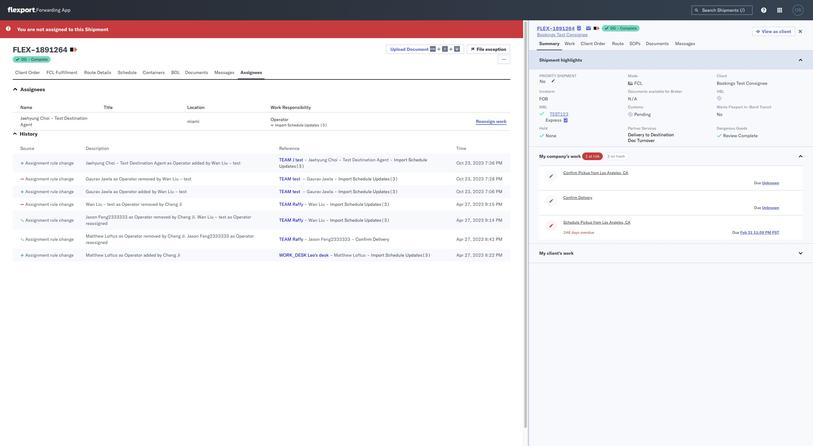 Task type: describe. For each thing, give the bounding box(es) containing it.
23, for oct 23, 2023 7:36 pm
[[465, 160, 472, 166]]

risk
[[594, 154, 600, 159]]

assignment rule change for matthew loftus as operator removed by cheng ji. jason feng2333333 as operator reassigned
[[25, 236, 74, 242]]

angeles, for confirm pickup from los angeles, ca
[[607, 170, 622, 175]]

leo's
[[308, 252, 318, 258]]

assignment for matthew loftus as operator removed by cheng ji. jason feng2333333 as operator reassigned
[[25, 236, 49, 242]]

review complete
[[723, 133, 758, 139]]

oct for oct 23, 2023 7:36 pm
[[457, 160, 464, 166]]

bookings inside client bookings test consignee incoterm fob
[[717, 80, 736, 86]]

apr 27, 2023 8:42 pm
[[457, 236, 503, 242]]

1 horizontal spatial client order button
[[579, 38, 610, 50]]

wan liu - test as operator removed by cheng ji
[[86, 201, 182, 207]]

available
[[649, 89, 664, 94]]

fcl fulfillment button
[[44, 67, 82, 79]]

forwarding app link
[[8, 7, 70, 13]]

assignment for gaurav jawla as operator added by wan liu - test
[[25, 189, 49, 194]]

partner services delivery to destination doc turnover
[[628, 126, 674, 143]]

2 horizontal spatial complete
[[739, 133, 758, 139]]

confirm delivery
[[564, 195, 593, 200]]

by for matthew loftus as operator removed by cheng ji. jason feng2333333 as operator reassigned
[[162, 233, 167, 239]]

change for jaehyung choi - test destination agent as operator added by wan liu - test
[[59, 160, 74, 166]]

apr for apr 27, 2023 8:42 pm
[[457, 236, 464, 242]]

rule for wan liu - test as operator removed by cheng ji
[[50, 201, 58, 207]]

2023 for 8:42
[[473, 236, 484, 242]]

0 vertical spatial dg - complete
[[611, 26, 637, 31]]

overdue
[[581, 230, 595, 235]]

flex-1891264
[[537, 25, 575, 31]]

test123 button
[[546, 111, 573, 117]]

bol button
[[169, 67, 183, 79]]

change for matthew loftus as operator removed by cheng ji. jason feng2333333 as operator reassigned
[[59, 236, 74, 242]]

review
[[723, 133, 738, 139]]

work button
[[562, 38, 579, 50]]

0 horizontal spatial shipment
[[85, 26, 108, 32]]

removed down gaurav jawla as operator added by wan liu - test
[[141, 201, 158, 207]]

doc
[[628, 138, 636, 143]]

by for gaurav jawla as operator added by wan liu - test
[[152, 189, 157, 194]]

updates
[[305, 123, 319, 127]]

jaehyung for jaehyung choi - test destination agent as operator added by wan liu - test
[[86, 160, 104, 166]]

assignment rule change for gaurav jawla as operator removed by wan liu - test
[[25, 176, 74, 182]]

0 horizontal spatial dg - complete
[[21, 57, 48, 62]]

delivery inside partner services delivery to destination doc turnover
[[628, 132, 645, 138]]

246 days overdue
[[564, 230, 595, 235]]

assignment rule change for jaehyung choi - test destination agent as operator added by wan liu - test
[[25, 160, 74, 166]]

assigned
[[46, 26, 67, 32]]

team for matthew loftus as operator removed by cheng ji. jason feng2333333 as operator reassigned
[[279, 236, 292, 242]]

mbl
[[540, 105, 548, 109]]

assignment rule change for wan liu - test as operator removed by cheng ji
[[25, 201, 74, 207]]

wants flexport in-bond transit no
[[717, 105, 772, 117]]

flexport
[[729, 105, 743, 109]]

view
[[762, 29, 772, 34]]

to inside partner services delivery to destination doc turnover
[[646, 132, 650, 138]]

details
[[97, 70, 111, 75]]

23, for oct 23, 2023 7:28 pm
[[465, 176, 472, 182]]

pending
[[635, 112, 651, 117]]

jaehyung choi - test destination agent as operator added by wan liu - test
[[86, 160, 241, 166]]

jason inside matthew loftus as operator removed by cheng ji. jason feng2333333 as operator reassigned
[[187, 233, 199, 239]]

team for jaehyung choi - test destination agent as operator added by wan liu - test
[[279, 157, 292, 163]]

1 vertical spatial messages button
[[212, 67, 238, 79]]

dangerous goods
[[717, 126, 748, 131]]

2 horizontal spatial jaehyung
[[309, 157, 327, 163]]

import schedule updates                (3)
[[275, 123, 327, 127]]

unknown for confirm pickup from los angeles, ca
[[762, 180, 780, 185]]

1 vertical spatial order
[[28, 70, 40, 75]]

27, for apr 27, 2023 9:15 pm
[[465, 201, 472, 207]]

destination for jaehyung choi - test destination agent
[[64, 115, 88, 121]]

you are not assigned to this shipment
[[17, 26, 108, 32]]

test inside jason feng2333333 as operator removed by cheng ji. wan liu - test as operator reassigned
[[219, 214, 226, 220]]

goods
[[737, 126, 748, 131]]

0 horizontal spatial dg
[[21, 57, 27, 62]]

client for the bottommost client order button
[[15, 70, 27, 75]]

client order for the bottommost client order button
[[15, 70, 40, 75]]

forwarding app
[[36, 7, 70, 13]]

rule for jaehyung choi - test destination agent as operator added by wan liu - test
[[50, 160, 58, 166]]

0 horizontal spatial assignees
[[20, 86, 45, 92]]

0 horizontal spatial 1891264
[[35, 45, 67, 54]]

description
[[86, 146, 109, 151]]

ca for schedule pickup from los angeles, ca
[[626, 220, 631, 225]]

client
[[779, 29, 792, 34]]

route for route details
[[84, 70, 96, 75]]

sops button
[[627, 38, 644, 50]]

view as client button
[[752, 27, 796, 36]]

name
[[20, 105, 32, 110]]

cheng for matthew loftus as operator removed by cheng ji. jason feng2333333 as operator reassigned
[[168, 233, 181, 239]]

7:06
[[485, 189, 495, 194]]

gaurav jawla as operator added by wan liu - test
[[86, 189, 187, 194]]

by for gaurav jawla as operator removed by wan liu - test
[[156, 176, 161, 182]]

services
[[642, 126, 657, 131]]

confirm for confirm pickup from los angeles, ca
[[564, 170, 578, 175]]

work responsibility
[[271, 105, 311, 110]]

23, for oct 23, 2023 7:06 pm
[[465, 189, 472, 194]]

due unknown for confirm delivery
[[755, 205, 780, 210]]

21
[[748, 230, 753, 235]]

by for matthew loftus as operator added by cheng ji
[[157, 252, 162, 258]]

0 horizontal spatial delivery
[[373, 236, 389, 242]]

oct 23, 2023 7:28 pm
[[457, 176, 503, 182]]

matthew loftus as operator removed by cheng ji. jason feng2333333 as operator reassigned
[[86, 233, 254, 245]]

pm for 9:15
[[496, 201, 503, 207]]

2 vertical spatial confirm
[[356, 236, 372, 242]]

reference
[[279, 146, 300, 151]]

team j test - jaehyung choi - test destination agent -
[[279, 157, 393, 163]]

pm for 7:36
[[496, 160, 503, 166]]

2 vertical spatial due
[[733, 230, 740, 235]]

apr 27, 2023 9:14 pm
[[457, 217, 503, 223]]

jaehyung choi - test destination agent
[[20, 115, 88, 127]]

destination for partner services delivery to destination doc turnover
[[651, 132, 674, 138]]

bookings test consignee link
[[537, 31, 588, 38]]

due feb 21 11:59 pm pst
[[733, 230, 780, 235]]

1
[[586, 154, 588, 159]]

messages for bottom 'messages' button
[[215, 70, 235, 75]]

0 vertical spatial added
[[192, 160, 205, 166]]

due for confirm pickup from los angeles, ca
[[755, 180, 761, 185]]

priority shipment
[[540, 73, 577, 78]]

2 horizontal spatial feng2333333
[[321, 236, 350, 242]]

os
[[795, 8, 802, 12]]

client order for right client order button
[[581, 41, 606, 46]]

cheng for jason feng2333333 as operator removed by cheng ji. wan liu - test as operator reassigned
[[178, 214, 191, 220]]

fob
[[540, 96, 548, 102]]

raffy for operator
[[293, 236, 303, 242]]

customs
[[628, 105, 644, 109]]

bookings test consignee
[[537, 32, 588, 37]]

due unknown for confirm pickup from los angeles, ca
[[755, 180, 780, 185]]

containers button
[[140, 67, 169, 79]]

updates(3) for oct 23, 2023 7:28 pm
[[373, 176, 398, 182]]

consignee inside 'link'
[[567, 32, 588, 37]]

pickup for confirm
[[579, 170, 590, 175]]

1 vertical spatial complete
[[31, 57, 48, 62]]

team for gaurav jawla as operator removed by wan liu - test
[[279, 176, 292, 182]]

assignment rule change for jason feng2333333 as operator removed by cheng ji. wan liu - test as operator reassigned
[[25, 217, 74, 223]]

reassign work
[[476, 118, 507, 124]]

1 vertical spatial ji
[[177, 252, 180, 258]]

no inside wants flexport in-bond transit no
[[717, 112, 723, 117]]

oct for oct 23, 2023 7:06 pm
[[457, 189, 464, 194]]

0 vertical spatial assignees
[[241, 70, 262, 75]]

pm for 8:22
[[496, 252, 503, 258]]

updates(3) inside import schedule updates(3)
[[279, 163, 305, 169]]

responsibility
[[282, 105, 311, 110]]

my for my client's work
[[540, 250, 546, 256]]

are
[[27, 26, 35, 32]]

removed for jawla
[[138, 176, 155, 182]]

destination for jaehyung choi - test destination agent as operator added by wan liu - test
[[130, 160, 153, 166]]

raffy for test
[[293, 217, 303, 223]]

this
[[75, 26, 84, 32]]

my client's work
[[540, 250, 574, 256]]

unknown button for confirm pickup from los angeles, ca
[[762, 180, 780, 185]]

mode
[[628, 73, 638, 78]]

2 horizontal spatial choi
[[328, 157, 338, 163]]

pickup for schedule
[[581, 220, 593, 225]]

document
[[407, 46, 429, 52]]

express
[[546, 117, 562, 123]]

1 horizontal spatial dg
[[611, 26, 616, 31]]

oct 23, 2023 7:36 pm
[[457, 160, 503, 166]]

0 vertical spatial order
[[594, 41, 606, 46]]

wan inside jason feng2333333 as operator removed by cheng ji. wan liu - test as operator reassigned
[[197, 214, 206, 220]]

apr for apr 27, 2023 8:22 pm
[[457, 252, 464, 258]]

1 vertical spatial client order button
[[13, 67, 44, 79]]

pm for 11:59
[[766, 230, 772, 235]]

updates(3) for apr 27, 2023 9:15 pm
[[365, 201, 390, 207]]

0 vertical spatial documents
[[646, 41, 669, 46]]

(3)
[[320, 123, 327, 127]]

2023 for 8:22
[[473, 252, 484, 258]]

history button
[[20, 131, 38, 137]]

27, for apr 27, 2023 9:14 pm
[[465, 217, 472, 223]]

flex-
[[537, 25, 553, 31]]

from for schedule
[[594, 220, 602, 225]]

1 horizontal spatial documents button
[[644, 38, 673, 50]]

added for cheng
[[144, 252, 156, 258]]

test inside 'link'
[[557, 32, 566, 37]]

0 vertical spatial 1891264
[[553, 25, 575, 31]]

shipment inside button
[[540, 57, 560, 63]]

1 vertical spatial documents
[[185, 70, 208, 75]]

turnover
[[638, 138, 655, 143]]

flex
[[13, 45, 31, 54]]

rule for matthew loftus as operator removed by cheng ji. jason feng2333333 as operator reassigned
[[50, 236, 58, 242]]

0 vertical spatial complete
[[620, 26, 637, 31]]

assignment for wan liu - test as operator removed by cheng ji
[[25, 201, 49, 207]]

import inside button
[[275, 123, 287, 127]]

at
[[589, 154, 593, 159]]

schedule button
[[115, 67, 140, 79]]

feb 21 11:59 pm pst button
[[741, 230, 780, 235]]

summary
[[540, 41, 560, 46]]

reassign
[[476, 118, 495, 124]]

test inside client bookings test consignee incoterm fob
[[737, 80, 745, 86]]

apr for apr 27, 2023 9:14 pm
[[457, 217, 464, 223]]

11:59
[[754, 230, 765, 235]]

highlights
[[561, 57, 582, 63]]

history
[[20, 131, 38, 137]]

my company's work
[[540, 153, 581, 159]]

pm for 7:28
[[496, 176, 503, 182]]

ca for confirm pickup from los angeles, ca
[[623, 170, 629, 175]]

miami
[[187, 119, 199, 124]]



Task type: vqa. For each thing, say whether or not it's contained in the screenshot.


Task type: locate. For each thing, give the bounding box(es) containing it.
assignment for gaurav jawla as operator removed by wan liu - test
[[25, 176, 49, 182]]

2023 left the 8:22
[[473, 252, 484, 258]]

2023 left "9:15"
[[473, 201, 484, 207]]

feng2333333 inside matthew loftus as operator removed by cheng ji. jason feng2333333 as operator reassigned
[[200, 233, 229, 239]]

choi inside 'jaehyung choi - test destination agent'
[[40, 115, 50, 121]]

5 team from the top
[[279, 217, 292, 223]]

work
[[565, 41, 575, 46], [271, 105, 281, 110]]

client right work button
[[581, 41, 593, 46]]

assignment rule change for matthew loftus as operator added by cheng ji
[[25, 252, 74, 258]]

liu
[[222, 160, 228, 166], [173, 176, 179, 182], [168, 189, 174, 194], [96, 201, 102, 207], [319, 201, 325, 207], [208, 214, 214, 220], [319, 217, 325, 223]]

4 team from the top
[[279, 201, 292, 207]]

1 unknown button from the top
[[762, 180, 780, 185]]

work left 1
[[571, 153, 581, 159]]

1 horizontal spatial feng2333333
[[200, 233, 229, 239]]

bond
[[750, 105, 759, 109]]

ji. inside matthew loftus as operator removed by cheng ji. jason feng2333333 as operator reassigned
[[182, 233, 186, 239]]

0 vertical spatial assignees button
[[238, 67, 265, 79]]

1 vertical spatial team raffy - wan liu - import schedule updates(3)
[[279, 217, 390, 223]]

matthew for matthew loftus as operator removed by cheng ji. jason feng2333333 as operator reassigned
[[86, 233, 104, 239]]

dg down flex
[[21, 57, 27, 62]]

angeles, inside button
[[607, 170, 622, 175]]

updates(3) for apr 27, 2023 9:14 pm
[[365, 217, 390, 223]]

7:36
[[485, 160, 495, 166]]

2 team from the top
[[279, 176, 292, 182]]

0 horizontal spatial to
[[68, 26, 73, 32]]

pm left pst
[[766, 230, 772, 235]]

pm right the 7:36
[[496, 160, 503, 166]]

1891264 down 'assigned'
[[35, 45, 67, 54]]

1 vertical spatial to
[[646, 132, 650, 138]]

jaehyung right j
[[309, 157, 327, 163]]

3 23, from the top
[[465, 189, 472, 194]]

0 vertical spatial team raffy - wan liu - import schedule updates(3)
[[279, 201, 390, 207]]

1 horizontal spatial complete
[[620, 26, 637, 31]]

dg - complete down flex - 1891264
[[21, 57, 48, 62]]

import inside import schedule updates(3)
[[394, 157, 407, 163]]

client down flex
[[15, 70, 27, 75]]

3 team from the top
[[279, 189, 292, 194]]

0 vertical spatial documents button
[[644, 38, 673, 50]]

27, for apr 27, 2023 8:22 pm
[[465, 252, 472, 258]]

los
[[600, 170, 606, 175], [603, 220, 609, 225]]

choi for jaehyung choi - test destination agent
[[40, 115, 50, 121]]

5 change from the top
[[59, 217, 74, 223]]

1 horizontal spatial shipment
[[540, 57, 560, 63]]

pm for 7:06
[[496, 189, 503, 194]]

27, down apr 27, 2023 9:15 pm
[[465, 217, 472, 223]]

delivery inside button
[[579, 195, 593, 200]]

assignment rule change for gaurav jawla as operator added by wan liu - test
[[25, 189, 74, 194]]

6 team from the top
[[279, 236, 292, 242]]

added
[[192, 160, 205, 166], [138, 189, 151, 194], [144, 252, 156, 258]]

gaurav
[[86, 176, 100, 182], [307, 176, 321, 182], [86, 189, 100, 194], [307, 189, 321, 194]]

6 assignment from the top
[[25, 236, 49, 242]]

schedule pickup from los angeles, ca
[[564, 220, 631, 225]]

updates(3)
[[279, 163, 305, 169], [373, 176, 398, 182], [373, 189, 398, 194], [365, 201, 390, 207], [365, 217, 390, 223], [406, 252, 431, 258]]

0 horizontal spatial choi
[[40, 115, 50, 121]]

order down flex - 1891264
[[28, 70, 40, 75]]

pst
[[772, 230, 780, 235]]

reassigned inside matthew loftus as operator removed by cheng ji. jason feng2333333 as operator reassigned
[[86, 240, 108, 245]]

0 vertical spatial unknown
[[762, 180, 780, 185]]

confirm pickup from los angeles, ca button
[[564, 170, 629, 175]]

delivery down partner
[[628, 132, 645, 138]]

work for my company's work
[[571, 153, 581, 159]]

1 team from the top
[[279, 157, 292, 163]]

246
[[564, 230, 571, 235]]

3 rule from the top
[[50, 189, 58, 194]]

2 horizontal spatial delivery
[[628, 132, 645, 138]]

change for jason feng2333333 as operator removed by cheng ji. wan liu - test as operator reassigned
[[59, 217, 74, 223]]

shipment right this
[[85, 26, 108, 32]]

7 assignment from the top
[[25, 252, 49, 258]]

gaurav jawla as operator removed by wan liu - test
[[86, 176, 191, 182]]

angeles,
[[607, 170, 622, 175], [610, 220, 625, 225]]

1 unknown from the top
[[762, 180, 780, 185]]

2 team test - gaurav jawla - import schedule updates(3) from the top
[[279, 189, 398, 194]]

5 assignment from the top
[[25, 217, 49, 223]]

2 change from the top
[[59, 176, 74, 182]]

documents button right bol
[[183, 67, 212, 79]]

oct for oct 23, 2023 7:28 pm
[[457, 176, 464, 182]]

4 apr from the top
[[457, 252, 464, 258]]

team test - gaurav jawla - import schedule updates(3) for oct 23, 2023 7:28 pm
[[279, 176, 398, 182]]

7 change from the top
[[59, 252, 74, 258]]

rule for matthew loftus as operator added by cheng ji
[[50, 252, 58, 258]]

4 assignment rule change from the top
[[25, 201, 74, 207]]

2023 left 7:06
[[473, 189, 484, 194]]

team for gaurav jawla as operator added by wan liu - test
[[279, 189, 292, 194]]

jaehyung inside 'jaehyung choi - test destination agent'
[[20, 115, 39, 121]]

incoterm
[[540, 89, 555, 94]]

los for schedule pickup from los angeles, ca
[[603, 220, 609, 225]]

client bookings test consignee incoterm fob
[[540, 73, 768, 102]]

rule for gaurav jawla as operator removed by wan liu - test
[[50, 176, 58, 182]]

2023
[[473, 160, 484, 166], [473, 176, 484, 182], [473, 189, 484, 194], [473, 201, 484, 207], [473, 217, 484, 223], [473, 236, 484, 242], [473, 252, 484, 258]]

2 team raffy - wan liu - import schedule updates(3) from the top
[[279, 217, 390, 223]]

2 vertical spatial oct
[[457, 189, 464, 194]]

pm for 9:14
[[496, 217, 503, 223]]

fcl for fcl
[[635, 80, 643, 86]]

6 2023 from the top
[[473, 236, 484, 242]]

assignment for matthew loftus as operator added by cheng ji
[[25, 252, 49, 258]]

view as client
[[762, 29, 792, 34]]

1 vertical spatial work
[[571, 153, 581, 159]]

1 rule from the top
[[50, 160, 58, 166]]

2023 for 9:14
[[473, 217, 484, 223]]

complete up sops
[[620, 26, 637, 31]]

agent for jaehyung choi - test destination agent as operator added by wan liu - test
[[154, 160, 166, 166]]

fcl fulfillment
[[46, 70, 77, 75]]

3 apr from the top
[[457, 236, 464, 242]]

27, down apr 27, 2023 8:42 pm
[[465, 252, 472, 258]]

1 horizontal spatial assignees
[[241, 70, 262, 75]]

my
[[540, 153, 546, 159], [540, 250, 546, 256]]

27, up apr 27, 2023 8:22 pm at the bottom right
[[465, 236, 472, 242]]

due for confirm delivery
[[755, 205, 761, 210]]

0 horizontal spatial jason
[[86, 214, 97, 220]]

3 change from the top
[[59, 189, 74, 194]]

2023 left 7:28
[[473, 176, 484, 182]]

0 vertical spatial angeles,
[[607, 170, 622, 175]]

5 rule from the top
[[50, 217, 58, 223]]

removed inside matthew loftus as operator removed by cheng ji. jason feng2333333 as operator reassigned
[[144, 233, 161, 239]]

route button
[[610, 38, 627, 50]]

0 vertical spatial messages button
[[673, 38, 699, 50]]

jason
[[86, 214, 97, 220], [187, 233, 199, 239], [309, 236, 320, 242]]

1 vertical spatial oct
[[457, 176, 464, 182]]

0 vertical spatial dg
[[611, 26, 616, 31]]

flexport. image
[[8, 7, 36, 13]]

1 vertical spatial delivery
[[579, 195, 593, 200]]

1 vertical spatial fcl
[[635, 80, 643, 86]]

order
[[594, 41, 606, 46], [28, 70, 40, 75]]

4 2023 from the top
[[473, 201, 484, 207]]

change for matthew loftus as operator added by cheng ji
[[59, 252, 74, 258]]

work down bookings test consignee
[[565, 41, 575, 46]]

fcl left fulfillment
[[46, 70, 55, 75]]

client order button up 'highlights'
[[579, 38, 610, 50]]

1 vertical spatial 23,
[[465, 176, 472, 182]]

1 vertical spatial ji.
[[182, 233, 186, 239]]

0 horizontal spatial documents button
[[183, 67, 212, 79]]

2023 for 7:06
[[473, 189, 484, 194]]

0 horizontal spatial jaehyung
[[20, 115, 39, 121]]

2023 for 9:15
[[473, 201, 484, 207]]

destination inside partner services delivery to destination doc turnover
[[651, 132, 674, 138]]

6 assignment rule change from the top
[[25, 236, 74, 242]]

cheng down jason feng2333333 as operator removed by cheng ji. wan liu - test as operator reassigned
[[168, 233, 181, 239]]

client order down flex
[[15, 70, 40, 75]]

feng2333333
[[98, 214, 128, 220], [200, 233, 229, 239], [321, 236, 350, 242]]

by for jason feng2333333 as operator removed by cheng ji. wan liu - test as operator reassigned
[[172, 214, 177, 220]]

dg - complete
[[611, 26, 637, 31], [21, 57, 48, 62]]

work left responsibility
[[271, 105, 281, 110]]

0 vertical spatial raffy
[[293, 201, 303, 207]]

oct down time
[[457, 160, 464, 166]]

team raffy - wan liu - import schedule updates(3) for apr 27, 2023 9:14 pm
[[279, 217, 390, 223]]

1 vertical spatial shipment
[[540, 57, 560, 63]]

client's
[[547, 250, 562, 256]]

2023 for 7:36
[[473, 160, 484, 166]]

route for route
[[612, 41, 624, 46]]

unknown for confirm delivery
[[762, 205, 780, 210]]

2 rule from the top
[[50, 176, 58, 182]]

documents up shipment highlights button
[[646, 41, 669, 46]]

containers
[[143, 70, 165, 75]]

0 vertical spatial bookings
[[537, 32, 556, 37]]

1 vertical spatial assignees button
[[20, 86, 45, 92]]

1 horizontal spatial to
[[646, 132, 650, 138]]

messages for 'messages' button to the right
[[676, 41, 696, 46]]

2023 left 9:14
[[473, 217, 484, 223]]

angeles, for schedule pickup from los angeles, ca
[[610, 220, 625, 225]]

priority
[[540, 73, 557, 78]]

pickup down 1
[[579, 170, 590, 175]]

7 2023 from the top
[[473, 252, 484, 258]]

choi for jaehyung choi - test destination agent as operator added by wan liu - test
[[106, 160, 115, 166]]

1 vertical spatial documents button
[[183, 67, 212, 79]]

client order button
[[579, 38, 610, 50], [13, 67, 44, 79]]

route details
[[84, 70, 111, 75]]

delivery down the confirm pickup from los angeles, ca button
[[579, 195, 593, 200]]

8:42
[[485, 236, 495, 242]]

consignee up work button
[[567, 32, 588, 37]]

0 horizontal spatial client order
[[15, 70, 40, 75]]

transit
[[760, 105, 772, 109]]

1 horizontal spatial delivery
[[579, 195, 593, 200]]

from up overdue
[[594, 220, 602, 225]]

due unknown
[[755, 180, 780, 185], [755, 205, 780, 210]]

pm right 9:14
[[496, 217, 503, 223]]

4 rule from the top
[[50, 201, 58, 207]]

consignee up bond
[[746, 80, 768, 86]]

as
[[774, 29, 778, 34], [167, 160, 172, 166], [113, 176, 118, 182], [113, 189, 118, 194], [116, 201, 121, 207], [129, 214, 133, 220], [228, 214, 232, 220], [119, 233, 123, 239], [230, 233, 235, 239], [119, 252, 123, 258]]

agent for jaehyung choi - test destination agent
[[20, 122, 32, 127]]

0 horizontal spatial route
[[84, 70, 96, 75]]

reassigned
[[86, 221, 108, 226], [86, 240, 108, 245]]

0 vertical spatial shipment
[[85, 26, 108, 32]]

1 horizontal spatial 1891264
[[553, 25, 575, 31]]

in-
[[744, 105, 750, 109]]

pm right 7:28
[[496, 176, 503, 182]]

ji. for jason
[[182, 233, 186, 239]]

client order
[[581, 41, 606, 46], [15, 70, 40, 75]]

due
[[755, 180, 761, 185], [755, 205, 761, 210], [733, 230, 740, 235]]

bookings up hbl
[[717, 80, 736, 86]]

pickup up overdue
[[581, 220, 593, 225]]

Search Shipments (/) text field
[[692, 5, 753, 15]]

work right reassign
[[496, 118, 507, 124]]

my left company's
[[540, 153, 546, 159]]

pm right "9:15"
[[496, 201, 503, 207]]

2 my from the top
[[540, 250, 546, 256]]

unknown
[[762, 180, 780, 185], [762, 205, 780, 210]]

wan
[[212, 160, 221, 166], [162, 176, 171, 182], [158, 189, 167, 194], [86, 201, 95, 207], [309, 201, 318, 207], [197, 214, 206, 220], [309, 217, 318, 223]]

loftus for matthew loftus as operator added by cheng ji
[[105, 252, 118, 258]]

oct up apr 27, 2023 9:15 pm
[[457, 189, 464, 194]]

0 vertical spatial confirm
[[564, 170, 578, 175]]

ji. for wan
[[192, 214, 196, 220]]

apr down apr 27, 2023 9:15 pm
[[457, 217, 464, 223]]

removed up matthew loftus as operator removed by cheng ji. jason feng2333333 as operator reassigned
[[153, 214, 171, 220]]

file exception button
[[467, 44, 511, 54], [467, 44, 511, 54]]

23, down time
[[465, 160, 472, 166]]

by inside jason feng2333333 as operator removed by cheng ji. wan liu - test as operator reassigned
[[172, 214, 177, 220]]

from for confirm
[[591, 170, 599, 175]]

destination inside 'jaehyung choi - test destination agent'
[[64, 115, 88, 121]]

client
[[581, 41, 593, 46], [15, 70, 27, 75], [717, 73, 727, 78]]

2023 for 7:28
[[473, 176, 484, 182]]

0 horizontal spatial messages
[[215, 70, 235, 75]]

2 vertical spatial 23,
[[465, 189, 472, 194]]

hbl
[[717, 89, 725, 94]]

consignee inside client bookings test consignee incoterm fob
[[746, 80, 768, 86]]

ji up jason feng2333333 as operator removed by cheng ji. wan liu - test as operator reassigned
[[179, 201, 182, 207]]

0 vertical spatial route
[[612, 41, 624, 46]]

apr down apr 27, 2023 8:42 pm
[[457, 252, 464, 258]]

sops
[[630, 41, 641, 46]]

from inside button
[[591, 170, 599, 175]]

jaehyung down name at the left top of the page
[[20, 115, 39, 121]]

1 vertical spatial team test - gaurav jawla - import schedule updates(3)
[[279, 189, 398, 194]]

1 assignment rule change from the top
[[25, 160, 74, 166]]

2 23, from the top
[[465, 176, 472, 182]]

partner
[[628, 126, 641, 131]]

removed for feng2333333
[[153, 214, 171, 220]]

fcl down mode
[[635, 80, 643, 86]]

1 assignment from the top
[[25, 160, 49, 166]]

0 vertical spatial los
[[600, 170, 606, 175]]

team test - gaurav jawla - import schedule updates(3) for oct 23, 2023 7:06 pm
[[279, 189, 398, 194]]

jason feng2333333 as operator removed by cheng ji. wan liu - test as operator reassigned
[[86, 214, 251, 226]]

1 vertical spatial angeles,
[[610, 220, 625, 225]]

to down services
[[646, 132, 650, 138]]

pickup inside button
[[581, 220, 593, 225]]

my left client's
[[540, 250, 546, 256]]

27, down oct 23, 2023 7:06 pm
[[465, 201, 472, 207]]

0 vertical spatial fcl
[[46, 70, 55, 75]]

jason inside jason feng2333333 as operator removed by cheng ji. wan liu - test as operator reassigned
[[86, 214, 97, 220]]

loftus inside matthew loftus as operator removed by cheng ji. jason feng2333333 as operator reassigned
[[105, 233, 118, 239]]

work right client's
[[564, 250, 574, 256]]

1 horizontal spatial jaehyung
[[86, 160, 104, 166]]

2 unknown from the top
[[762, 205, 780, 210]]

team
[[279, 157, 292, 163], [279, 176, 292, 182], [279, 189, 292, 194], [279, 201, 292, 207], [279, 217, 292, 223], [279, 236, 292, 242]]

1 team test - gaurav jawla - import schedule updates(3) from the top
[[279, 176, 398, 182]]

pm right the 8:22
[[496, 252, 503, 258]]

1 vertical spatial bookings
[[717, 80, 736, 86]]

2023 left the 7:36
[[473, 160, 484, 166]]

1 vertical spatial no
[[717, 112, 723, 117]]

2 2023 from the top
[[473, 176, 484, 182]]

matthew inside matthew loftus as operator removed by cheng ji. jason feng2333333 as operator reassigned
[[86, 233, 104, 239]]

0 vertical spatial ca
[[623, 170, 629, 175]]

0 horizontal spatial bookings
[[537, 32, 556, 37]]

2 27, from the top
[[465, 217, 472, 223]]

1 horizontal spatial agent
[[154, 160, 166, 166]]

client up hbl
[[717, 73, 727, 78]]

client for right client order button
[[581, 41, 593, 46]]

desk
[[319, 252, 329, 258]]

0 vertical spatial to
[[68, 26, 73, 32]]

0 horizontal spatial agent
[[20, 122, 32, 127]]

ca
[[623, 170, 629, 175], [626, 220, 631, 225]]

documents right bol button
[[185, 70, 208, 75]]

not
[[36, 26, 44, 32]]

0 horizontal spatial fcl
[[46, 70, 55, 75]]

1 vertical spatial work
[[271, 105, 281, 110]]

1 vertical spatial raffy
[[293, 217, 303, 223]]

order left route button
[[594, 41, 606, 46]]

4 27, from the top
[[465, 252, 472, 258]]

as inside button
[[774, 29, 778, 34]]

0 vertical spatial consignee
[[567, 32, 588, 37]]

2 horizontal spatial jason
[[309, 236, 320, 242]]

test123
[[550, 111, 569, 117]]

ji
[[179, 201, 182, 207], [177, 252, 180, 258]]

removed inside jason feng2333333 as operator removed by cheng ji. wan liu - test as operator reassigned
[[153, 214, 171, 220]]

1 horizontal spatial consignee
[[746, 80, 768, 86]]

1 horizontal spatial messages button
[[673, 38, 699, 50]]

ca inside button
[[626, 220, 631, 225]]

work inside reassign work button
[[496, 118, 507, 124]]

work inside button
[[565, 41, 575, 46]]

documents button up shipment highlights button
[[644, 38, 673, 50]]

team test - gaurav jawla - import schedule updates(3)
[[279, 176, 398, 182], [279, 189, 398, 194]]

1891264 up bookings test consignee
[[553, 25, 575, 31]]

team raffy - jason feng2333333 - confirm delivery
[[279, 236, 389, 242]]

27, for apr 27, 2023 8:42 pm
[[465, 236, 472, 242]]

1 raffy from the top
[[293, 201, 303, 207]]

1 team raffy - wan liu - import schedule updates(3) from the top
[[279, 201, 390, 207]]

jaehyung for jaehyung choi - test destination agent
[[20, 115, 39, 121]]

documents inside documents available for broker n/a
[[628, 89, 648, 94]]

fcl for fcl fulfillment
[[46, 70, 55, 75]]

added for wan
[[138, 189, 151, 194]]

1 horizontal spatial order
[[594, 41, 606, 46]]

route left sops
[[612, 41, 624, 46]]

3 assignment rule change from the top
[[25, 189, 74, 194]]

0 horizontal spatial client order button
[[13, 67, 44, 79]]

bookings down flex- at the top of the page
[[537, 32, 556, 37]]

1 vertical spatial due unknown
[[755, 205, 780, 210]]

summary button
[[537, 38, 562, 50]]

apr up apr 27, 2023 8:22 pm at the bottom right
[[457, 236, 464, 242]]

3 assignment from the top
[[25, 189, 49, 194]]

oct up oct 23, 2023 7:06 pm
[[457, 176, 464, 182]]

jaehyung down the description
[[86, 160, 104, 166]]

- inside jason feng2333333 as operator removed by cheng ji. wan liu - test as operator reassigned
[[215, 214, 218, 220]]

0 horizontal spatial client
[[15, 70, 27, 75]]

1 vertical spatial from
[[594, 220, 602, 225]]

team for wan liu - test as operator removed by cheng ji
[[279, 201, 292, 207]]

pm right 8:42
[[496, 236, 503, 242]]

0 vertical spatial ji
[[179, 201, 182, 207]]

rule for jason feng2333333 as operator removed by cheng ji. wan liu - test as operator reassigned
[[50, 217, 58, 223]]

6 rule from the top
[[50, 236, 58, 242]]

assignment rule change
[[25, 160, 74, 166], [25, 176, 74, 182], [25, 189, 74, 194], [25, 201, 74, 207], [25, 217, 74, 223], [25, 236, 74, 242], [25, 252, 74, 258]]

consignee
[[567, 32, 588, 37], [746, 80, 768, 86]]

1 2023 from the top
[[473, 160, 484, 166]]

5 assignment rule change from the top
[[25, 217, 74, 223]]

angeles, inside button
[[610, 220, 625, 225]]

complete down flex - 1891264
[[31, 57, 48, 62]]

0 vertical spatial unknown button
[[762, 180, 780, 185]]

0 vertical spatial client order button
[[579, 38, 610, 50]]

unknown button
[[762, 180, 780, 185], [762, 205, 780, 210]]

dg - complete up route button
[[611, 26, 637, 31]]

loftus for matthew loftus as operator removed by cheng ji. jason feng2333333 as operator reassigned
[[105, 233, 118, 239]]

1 vertical spatial pickup
[[581, 220, 593, 225]]

0 vertical spatial from
[[591, 170, 599, 175]]

dangerous
[[717, 126, 736, 131]]

2 horizontal spatial client
[[717, 73, 727, 78]]

bookings inside 'bookings test consignee' 'link'
[[537, 32, 556, 37]]

3 2023 from the top
[[473, 189, 484, 194]]

0 vertical spatial due
[[755, 180, 761, 185]]

liu inside jason feng2333333 as operator removed by cheng ji. wan liu - test as operator reassigned
[[208, 214, 214, 220]]

no down wants
[[717, 112, 723, 117]]

2 on track
[[608, 154, 625, 159]]

2 horizontal spatial agent
[[377, 157, 389, 163]]

assignment for jason feng2333333 as operator removed by cheng ji. wan liu - test as operator reassigned
[[25, 217, 49, 223]]

apr 27, 2023 9:15 pm
[[457, 201, 503, 207]]

schedule inside button
[[564, 220, 580, 225]]

2023 left 8:42
[[473, 236, 484, 242]]

client inside client bookings test consignee incoterm fob
[[717, 73, 727, 78]]

2
[[608, 154, 610, 159]]

exception
[[486, 46, 507, 52]]

delivery up "work_desk leo's desk - matthew loftus - import schedule updates(3)"
[[373, 236, 389, 242]]

test inside 'jaehyung choi - test destination agent'
[[55, 115, 63, 121]]

pickup inside button
[[579, 170, 590, 175]]

2 reassigned from the top
[[86, 240, 108, 245]]

work
[[496, 118, 507, 124], [571, 153, 581, 159], [564, 250, 574, 256]]

0 horizontal spatial no
[[540, 78, 546, 84]]

agent inside 'jaehyung choi - test destination agent'
[[20, 122, 32, 127]]

os button
[[791, 3, 806, 17]]

los for confirm pickup from los angeles, ca
[[600, 170, 606, 175]]

pm right 7:06
[[496, 189, 503, 194]]

1 vertical spatial added
[[138, 189, 151, 194]]

work inside my client's work button
[[564, 250, 574, 256]]

1 apr from the top
[[457, 201, 464, 207]]

fcl inside button
[[46, 70, 55, 75]]

unknown button for confirm delivery
[[762, 205, 780, 210]]

los inside button
[[603, 220, 609, 225]]

by inside matthew loftus as operator removed by cheng ji. jason feng2333333 as operator reassigned
[[162, 233, 167, 239]]

operator
[[271, 117, 289, 122], [173, 160, 191, 166], [119, 176, 137, 182], [119, 189, 137, 194], [122, 201, 140, 207], [134, 214, 152, 220], [233, 214, 251, 220], [125, 233, 142, 239], [236, 233, 254, 239], [125, 252, 142, 258]]

from inside button
[[594, 220, 602, 225]]

5 2023 from the top
[[473, 217, 484, 223]]

confirm for confirm delivery
[[564, 195, 578, 200]]

client order right work button
[[581, 41, 606, 46]]

matthew for matthew loftus as operator added by cheng ji
[[86, 252, 104, 258]]

1 vertical spatial route
[[84, 70, 96, 75]]

none
[[546, 133, 557, 139]]

removed down jason feng2333333 as operator removed by cheng ji. wan liu - test as operator reassigned
[[144, 233, 161, 239]]

work for work
[[565, 41, 575, 46]]

change for gaurav jawla as operator added by wan liu - test
[[59, 189, 74, 194]]

los inside button
[[600, 170, 606, 175]]

1 oct from the top
[[457, 160, 464, 166]]

0 horizontal spatial feng2333333
[[98, 214, 128, 220]]

client order button down flex
[[13, 67, 44, 79]]

ji.
[[192, 214, 196, 220], [182, 233, 186, 239]]

2 vertical spatial raffy
[[293, 236, 303, 242]]

1 horizontal spatial jason
[[187, 233, 199, 239]]

ca inside button
[[623, 170, 629, 175]]

my inside button
[[540, 250, 546, 256]]

shipment up priority
[[540, 57, 560, 63]]

apr 27, 2023 8:22 pm
[[457, 252, 503, 258]]

2 unknown button from the top
[[762, 205, 780, 210]]

work for work responsibility
[[271, 105, 281, 110]]

2 raffy from the top
[[293, 217, 303, 223]]

6 change from the top
[[59, 236, 74, 242]]

no down priority
[[540, 78, 546, 84]]

2 due unknown from the top
[[755, 205, 780, 210]]

1 horizontal spatial assignees button
[[238, 67, 265, 79]]

removed up gaurav jawla as operator added by wan liu - test
[[138, 176, 155, 182]]

route left "details"
[[84, 70, 96, 75]]

1 23, from the top
[[465, 160, 472, 166]]

1 change from the top
[[59, 160, 74, 166]]

dg up route button
[[611, 26, 616, 31]]

from down risk
[[591, 170, 599, 175]]

1 my from the top
[[540, 153, 546, 159]]

cheng for matthew loftus as operator added by cheng ji
[[163, 252, 176, 258]]

reassigned inside jason feng2333333 as operator removed by cheng ji. wan liu - test as operator reassigned
[[86, 221, 108, 226]]

1 horizontal spatial bookings
[[717, 80, 736, 86]]

7 assignment rule change from the top
[[25, 252, 74, 258]]

1 27, from the top
[[465, 201, 472, 207]]

3 27, from the top
[[465, 236, 472, 242]]

0 horizontal spatial work
[[271, 105, 281, 110]]

change for wan liu - test as operator removed by cheng ji
[[59, 201, 74, 207]]

to left this
[[68, 26, 73, 32]]

schedule inside import schedule updates(3)
[[409, 157, 427, 163]]

1 vertical spatial messages
[[215, 70, 235, 75]]

2 apr from the top
[[457, 217, 464, 223]]

complete down goods
[[739, 133, 758, 139]]

1 vertical spatial dg - complete
[[21, 57, 48, 62]]

messages
[[676, 41, 696, 46], [215, 70, 235, 75]]

2 assignment from the top
[[25, 176, 49, 182]]

1 due unknown from the top
[[755, 180, 780, 185]]

documents up n/a
[[628, 89, 648, 94]]

cheng inside matthew loftus as operator removed by cheng ji. jason feng2333333 as operator reassigned
[[168, 233, 181, 239]]

4 assignment from the top
[[25, 201, 49, 207]]

shipment
[[85, 26, 108, 32], [540, 57, 560, 63]]

23, up oct 23, 2023 7:06 pm
[[465, 176, 472, 182]]

0 vertical spatial oct
[[457, 160, 464, 166]]

- inside 'jaehyung choi - test destination agent'
[[51, 115, 53, 121]]

2 vertical spatial documents
[[628, 89, 648, 94]]

work_desk leo's desk - matthew loftus - import schedule updates(3)
[[279, 252, 431, 258]]

3 raffy from the top
[[293, 236, 303, 242]]

0 horizontal spatial messages button
[[212, 67, 238, 79]]

cheng up jason feng2333333 as operator removed by cheng ji. wan liu - test as operator reassigned
[[165, 201, 178, 207]]

fulfillment
[[56, 70, 77, 75]]

1 vertical spatial unknown
[[762, 205, 780, 210]]

bol
[[171, 70, 180, 75]]

4 change from the top
[[59, 201, 74, 207]]

removed for loftus
[[144, 233, 161, 239]]

pickup
[[579, 170, 590, 175], [581, 220, 593, 225]]

7 rule from the top
[[50, 252, 58, 258]]

27,
[[465, 201, 472, 207], [465, 217, 472, 223], [465, 236, 472, 242], [465, 252, 472, 258]]

cheng up matthew loftus as operator removed by cheng ji. jason feng2333333 as operator reassigned
[[178, 214, 191, 220]]

0 vertical spatial delivery
[[628, 132, 645, 138]]

ji down matthew loftus as operator removed by cheng ji. jason feng2333333 as operator reassigned
[[177, 252, 180, 258]]

2 oct from the top
[[457, 176, 464, 182]]

ji. inside jason feng2333333 as operator removed by cheng ji. wan liu - test as operator reassigned
[[192, 214, 196, 220]]

cheng inside jason feng2333333 as operator removed by cheng ji. wan liu - test as operator reassigned
[[178, 214, 191, 220]]

agent
[[20, 122, 32, 127], [377, 157, 389, 163], [154, 160, 166, 166]]

cheng down matthew loftus as operator removed by cheng ji. jason feng2333333 as operator reassigned
[[163, 252, 176, 258]]

23, up apr 27, 2023 9:15 pm
[[465, 189, 472, 194]]

rule for gaurav jawla as operator added by wan liu - test
[[50, 189, 58, 194]]

flex - 1891264
[[13, 45, 67, 54]]

apr down oct 23, 2023 7:06 pm
[[457, 201, 464, 207]]

upload
[[391, 46, 406, 52]]

2 assignment rule change from the top
[[25, 176, 74, 182]]

feng2333333 inside jason feng2333333 as operator removed by cheng ji. wan liu - test as operator reassigned
[[98, 214, 128, 220]]

3 oct from the top
[[457, 189, 464, 194]]

0 vertical spatial reassigned
[[86, 221, 108, 226]]

1 reassigned from the top
[[86, 221, 108, 226]]

updates(3) for oct 23, 2023 7:06 pm
[[373, 189, 398, 194]]



